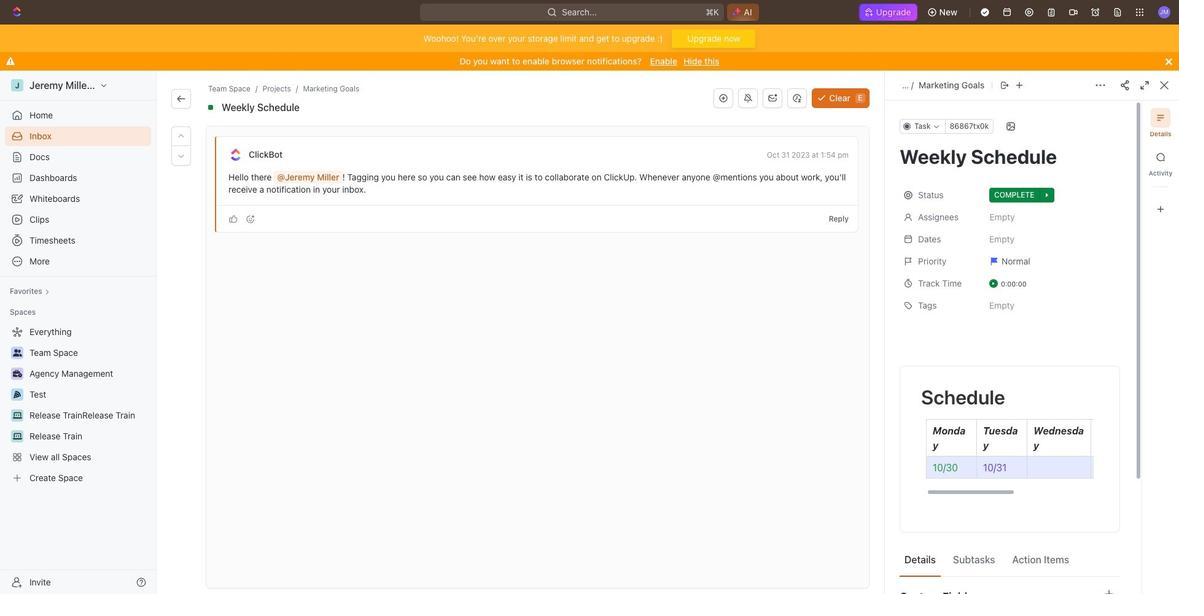 Task type: vqa. For each thing, say whether or not it's contained in the screenshot.
Customize button
no



Task type: describe. For each thing, give the bounding box(es) containing it.
user group image
[[13, 350, 22, 357]]

business time image
[[13, 370, 22, 378]]

pizza slice image
[[14, 391, 21, 399]]

task sidebar navigation tab list
[[1147, 108, 1174, 219]]

jeremy miller's workspace, , element
[[11, 79, 23, 92]]



Task type: locate. For each thing, give the bounding box(es) containing it.
tree inside the sidebar navigation
[[5, 322, 151, 488]]

sidebar navigation
[[0, 71, 159, 595]]

2 laptop code image from the top
[[13, 433, 22, 440]]

1 laptop code image from the top
[[13, 412, 22, 420]]

0 vertical spatial laptop code image
[[13, 412, 22, 420]]

Edit task name text field
[[900, 145, 1120, 168]]

1 vertical spatial laptop code image
[[13, 433, 22, 440]]

tree
[[5, 322, 151, 488]]

laptop code image
[[13, 412, 22, 420], [13, 433, 22, 440]]



